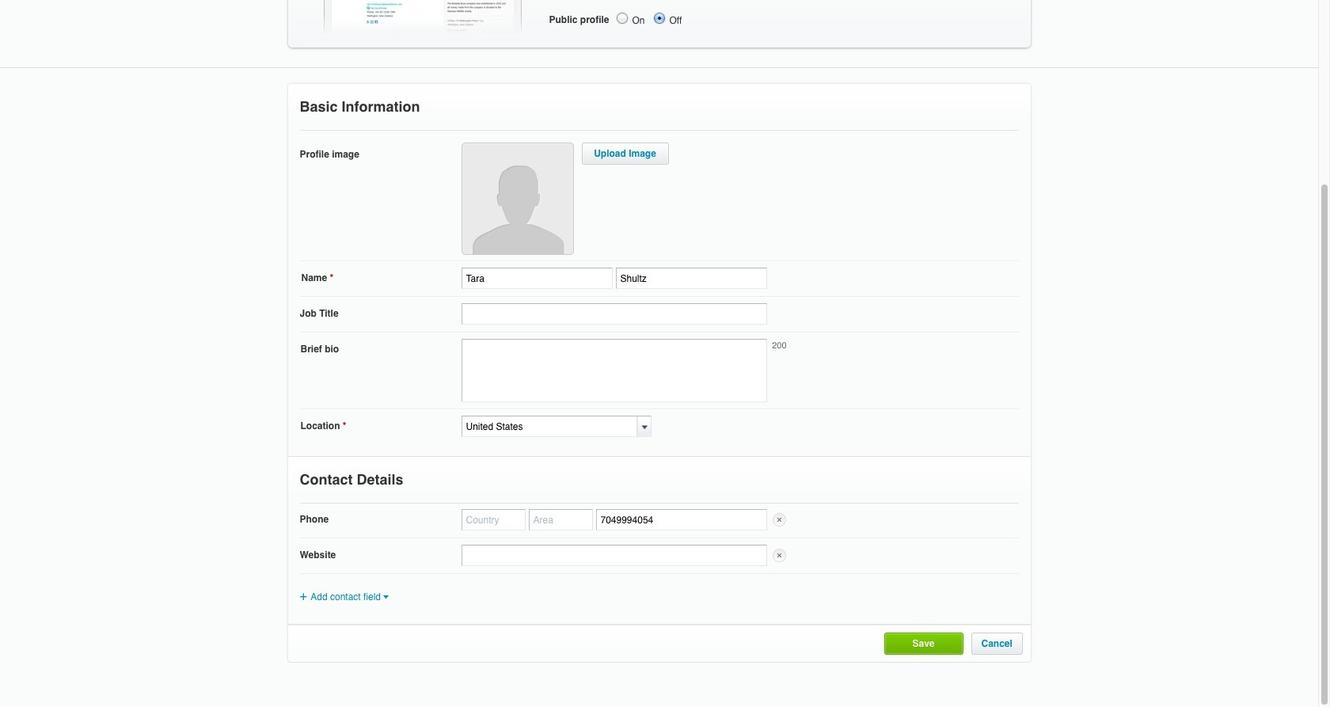 Task type: vqa. For each thing, say whether or not it's contained in the screenshot.
the profile corresponding to Contact Details
no



Task type: locate. For each thing, give the bounding box(es) containing it.
None button
[[615, 11, 629, 25], [652, 11, 666, 25], [615, 11, 629, 25], [652, 11, 666, 25]]

None text field
[[461, 339, 767, 402], [461, 416, 637, 437], [461, 339, 767, 402], [461, 416, 637, 437]]

None text field
[[461, 303, 767, 325], [461, 545, 767, 566], [461, 303, 767, 325], [461, 545, 767, 566]]

Last text field
[[616, 268, 767, 289]]



Task type: describe. For each thing, give the bounding box(es) containing it.
el image
[[383, 595, 389, 600]]

Area text field
[[529, 509, 593, 531]]

Country text field
[[461, 509, 525, 531]]

First text field
[[461, 268, 613, 289]]

Number text field
[[596, 509, 767, 531]]



